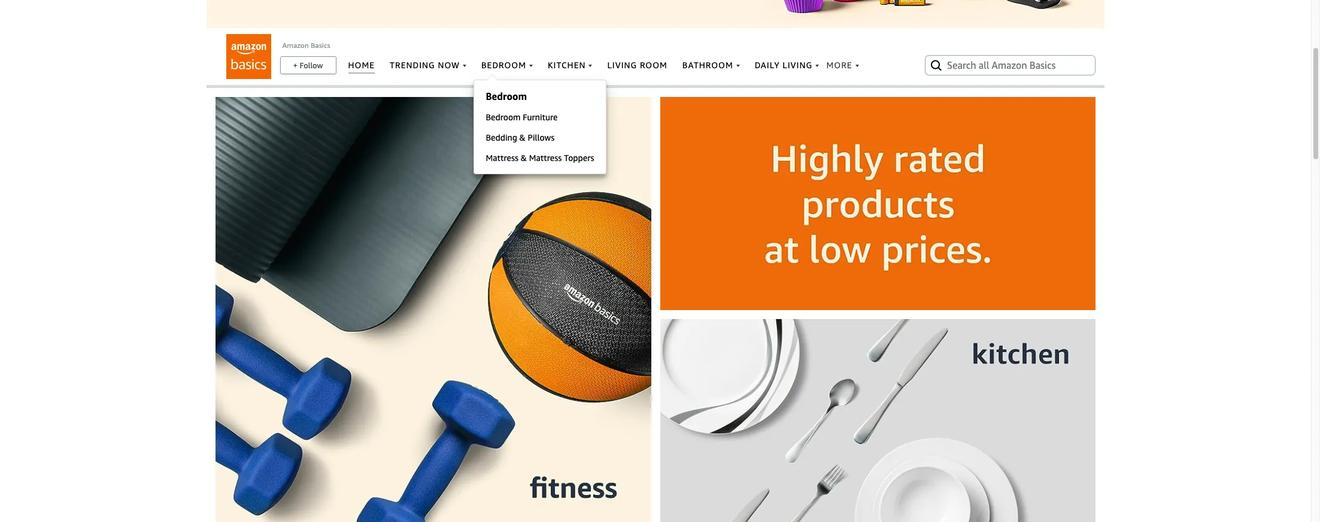 Task type: locate. For each thing, give the bounding box(es) containing it.
follow
[[300, 61, 323, 70]]

amazon
[[282, 41, 309, 50]]

Search all Amazon Basics search field
[[948, 55, 1076, 75]]

search image
[[930, 58, 944, 72]]

basics
[[311, 41, 330, 50]]

+
[[293, 61, 298, 70]]



Task type: describe. For each thing, give the bounding box(es) containing it.
amazon basics logo image
[[226, 34, 271, 79]]

+ follow
[[293, 61, 323, 70]]

amazon basics
[[282, 41, 330, 50]]

+ follow button
[[281, 57, 336, 74]]

amazon basics link
[[282, 41, 330, 50]]



